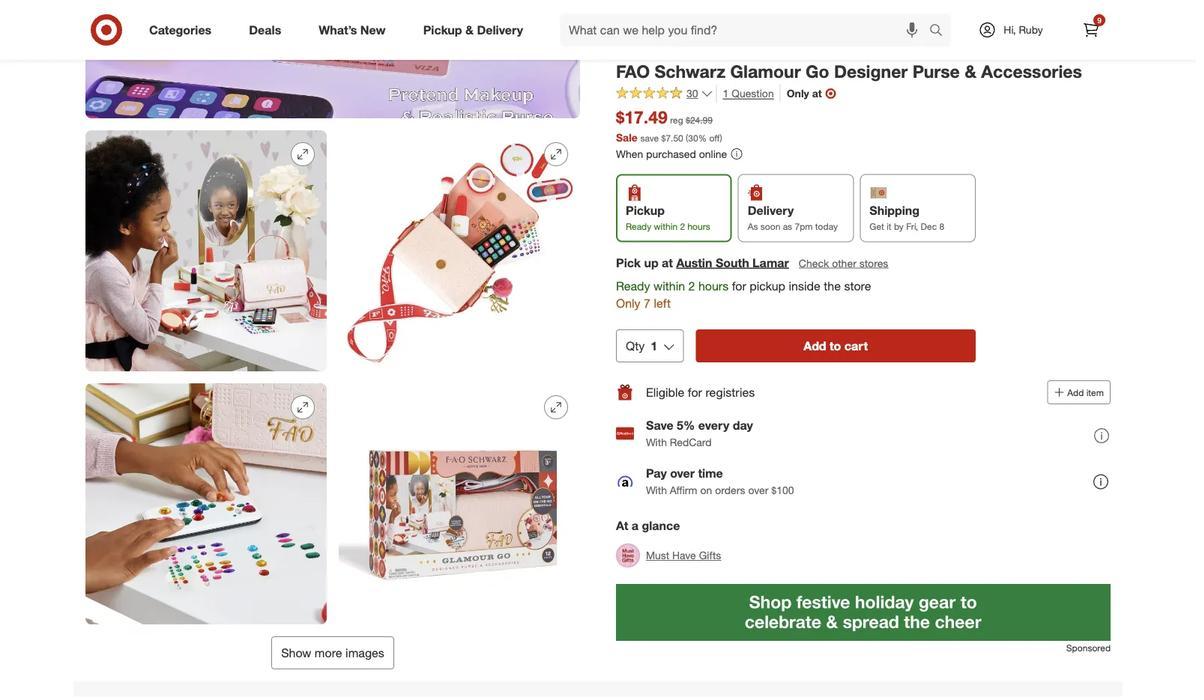 Task type: vqa. For each thing, say whether or not it's contained in the screenshot.
Add A Substitute
no



Task type: describe. For each thing, give the bounding box(es) containing it.
9 link
[[1075, 13, 1108, 46]]

within inside pickup ready within 2 hours
[[654, 221, 678, 232]]

by
[[894, 221, 904, 232]]

day
[[733, 419, 753, 433]]

pickup ready within 2 hours
[[626, 203, 710, 232]]

sponsored
[[1066, 643, 1111, 654]]

must have gifts
[[646, 550, 721, 563]]

it
[[887, 221, 892, 232]]

gifts
[[699, 550, 721, 563]]

check other stores button
[[798, 255, 889, 272]]

question
[[732, 87, 774, 100]]

pickup
[[750, 279, 786, 293]]

have
[[672, 550, 696, 563]]

1 vertical spatial schwarz
[[655, 61, 726, 82]]

item
[[1087, 387, 1104, 398]]

a
[[632, 519, 639, 533]]

ruby
[[1019, 23, 1043, 36]]

30 link
[[616, 85, 713, 104]]

images
[[346, 646, 384, 661]]

more
[[315, 646, 342, 661]]

purchased
[[646, 147, 696, 160]]

0 horizontal spatial 1
[[651, 339, 658, 353]]

7pm
[[795, 221, 813, 232]]

stores
[[860, 257, 889, 270]]

$
[[661, 132, 666, 143]]

delivery as soon as 7pm today
[[748, 203, 838, 232]]

deals link
[[236, 13, 300, 46]]

only at
[[787, 87, 822, 100]]

austin
[[676, 256, 712, 270]]

get
[[870, 221, 884, 232]]

shop
[[616, 43, 641, 57]]

when
[[616, 147, 643, 160]]

7.50
[[666, 132, 683, 143]]

2 inside ready within 2 hours for pickup inside the store only 7 left
[[689, 279, 695, 293]]

1 horizontal spatial at
[[812, 87, 822, 100]]

What can we help you find? suggestions appear below search field
[[560, 13, 933, 46]]

up
[[644, 256, 659, 270]]

show more images
[[281, 646, 384, 661]]

austin south lamar button
[[676, 254, 789, 272]]

search button
[[923, 13, 959, 49]]

$24.99
[[686, 115, 713, 126]]

add to cart
[[804, 339, 868, 353]]

what's
[[319, 23, 357, 37]]

every
[[698, 419, 729, 433]]

0 horizontal spatial for
[[688, 385, 702, 400]]

the
[[824, 279, 841, 293]]

9
[[1098, 15, 1102, 25]]

inside
[[789, 279, 821, 293]]

purse
[[913, 61, 960, 82]]

pickup & delivery link
[[410, 13, 542, 46]]

at
[[616, 519, 628, 533]]

0 vertical spatial fao
[[657, 43, 677, 57]]

0 vertical spatial 30
[[687, 87, 698, 100]]

deals
[[249, 23, 281, 37]]

off
[[709, 132, 720, 143]]

registries
[[706, 385, 755, 400]]

with inside save 5% every day with redcard
[[646, 436, 667, 449]]

fri,
[[906, 221, 918, 232]]

hours inside pickup ready within 2 hours
[[688, 221, 710, 232]]

ready within 2 hours for pickup inside the store only 7 left
[[616, 279, 871, 311]]

add for add item
[[1068, 387, 1084, 398]]

0 vertical spatial delivery
[[477, 23, 523, 37]]

pickup for &
[[423, 23, 462, 37]]

pickup for ready
[[626, 203, 665, 218]]

eligible for registries
[[646, 385, 755, 400]]

online
[[699, 147, 727, 160]]

$100
[[771, 484, 794, 497]]

affirm
[[670, 484, 697, 497]]

ready inside ready within 2 hours for pickup inside the store only 7 left
[[616, 279, 650, 293]]

must
[[646, 550, 669, 563]]

add item
[[1068, 387, 1104, 398]]

0 vertical spatial over
[[670, 467, 695, 481]]

hi,
[[1004, 23, 1016, 36]]

add item button
[[1047, 381, 1111, 405]]

save 5% every day with redcard
[[646, 419, 753, 449]]

fao schwarz glamour go designer purse &#38; accessories, 6 of 9 image
[[339, 384, 580, 625]]

1 vertical spatial over
[[748, 484, 769, 497]]

within inside ready within 2 hours for pickup inside the store only 7 left
[[654, 279, 685, 293]]

pick up at austin south lamar
[[616, 256, 789, 270]]



Task type: locate. For each thing, give the bounding box(es) containing it.
1 vertical spatial with
[[646, 484, 667, 497]]

schwarz up 30 link
[[655, 61, 726, 82]]

go
[[806, 61, 829, 82]]

1 with from the top
[[646, 436, 667, 449]]

1 vertical spatial pickup
[[626, 203, 665, 218]]

sale
[[616, 131, 638, 144]]

7
[[644, 296, 651, 311]]

add for add to cart
[[804, 339, 826, 353]]

reg
[[670, 115, 683, 126]]

hours up the pick up at austin south lamar
[[688, 221, 710, 232]]

shipping get it by fri, dec 8
[[870, 203, 945, 232]]

add
[[804, 339, 826, 353], [1068, 387, 1084, 398]]

0 horizontal spatial fao
[[616, 61, 650, 82]]

0 vertical spatial with
[[646, 436, 667, 449]]

1 right qty in the right of the page
[[651, 339, 658, 353]]

for right eligible
[[688, 385, 702, 400]]

0 horizontal spatial &
[[465, 23, 474, 37]]

delivery inside delivery as soon as 7pm today
[[748, 203, 794, 218]]

)
[[720, 132, 722, 143]]

fao schwarz glamour go designer purse &#38; accessories, 4 of 9 image
[[339, 131, 580, 372]]

0 horizontal spatial add
[[804, 339, 826, 353]]

2
[[680, 221, 685, 232], [689, 279, 695, 293]]

(
[[686, 132, 688, 143]]

1 vertical spatial &
[[965, 61, 977, 82]]

left
[[654, 296, 671, 311]]

image gallery element
[[85, 0, 580, 670]]

1 horizontal spatial over
[[748, 484, 769, 497]]

when purchased online
[[616, 147, 727, 160]]

only down go
[[787, 87, 809, 100]]

south
[[716, 256, 749, 270]]

$17.49 reg $24.99 sale save $ 7.50 ( 30 % off )
[[616, 107, 722, 144]]

glamour
[[731, 61, 801, 82]]

schwarz
[[680, 43, 720, 57], [655, 61, 726, 82]]

1 horizontal spatial 1
[[723, 87, 729, 100]]

1 vertical spatial within
[[654, 279, 685, 293]]

show
[[281, 646, 311, 661]]

ready
[[626, 221, 652, 232], [616, 279, 650, 293]]

with down save
[[646, 436, 667, 449]]

1 horizontal spatial &
[[965, 61, 977, 82]]

for down austin south lamar button
[[732, 279, 746, 293]]

orders
[[715, 484, 745, 497]]

2 within from the top
[[654, 279, 685, 293]]

add left the to
[[804, 339, 826, 353]]

within up left
[[654, 279, 685, 293]]

other
[[832, 257, 857, 270]]

categories
[[149, 23, 212, 37]]

shop all fao schwarz fao schwarz glamour go designer purse & accessories
[[616, 43, 1082, 82]]

only inside ready within 2 hours for pickup inside the store only 7 left
[[616, 296, 641, 311]]

ready inside pickup ready within 2 hours
[[626, 221, 652, 232]]

advertisement region
[[616, 585, 1111, 642]]

1 vertical spatial add
[[1068, 387, 1084, 398]]

5%
[[677, 419, 695, 433]]

ready up pick
[[626, 221, 652, 232]]

1 horizontal spatial add
[[1068, 387, 1084, 398]]

what's new link
[[306, 13, 405, 46]]

check
[[799, 257, 829, 270]]

to
[[830, 339, 841, 353]]

1 vertical spatial ready
[[616, 279, 650, 293]]

at down go
[[812, 87, 822, 100]]

what's new
[[319, 23, 386, 37]]

1 question link
[[716, 85, 774, 102]]

fao right all
[[657, 43, 677, 57]]

1 horizontal spatial for
[[732, 279, 746, 293]]

at a glance
[[616, 519, 680, 533]]

qty
[[626, 339, 645, 353]]

soon
[[761, 221, 781, 232]]

pickup right new
[[423, 23, 462, 37]]

0 vertical spatial only
[[787, 87, 809, 100]]

0 vertical spatial pickup
[[423, 23, 462, 37]]

qty 1
[[626, 339, 658, 353]]

0 horizontal spatial over
[[670, 467, 695, 481]]

hours down the pick up at austin south lamar
[[699, 279, 729, 293]]

1 vertical spatial 1
[[651, 339, 658, 353]]

1 horizontal spatial pickup
[[626, 203, 665, 218]]

at right up
[[662, 256, 673, 270]]

glance
[[642, 519, 680, 533]]

check other stores
[[799, 257, 889, 270]]

with
[[646, 436, 667, 449], [646, 484, 667, 497]]

within up up
[[654, 221, 678, 232]]

1 vertical spatial hours
[[699, 279, 729, 293]]

1 horizontal spatial only
[[787, 87, 809, 100]]

30 down $24.99
[[688, 132, 698, 143]]

over up affirm
[[670, 467, 695, 481]]

categories link
[[136, 13, 230, 46]]

fao down shop
[[616, 61, 650, 82]]

8
[[940, 221, 945, 232]]

with inside pay over time with affirm on orders over $100
[[646, 484, 667, 497]]

1 vertical spatial 2
[[689, 279, 695, 293]]

for
[[732, 279, 746, 293], [688, 385, 702, 400]]

0 horizontal spatial delivery
[[477, 23, 523, 37]]

&
[[465, 23, 474, 37], [965, 61, 977, 82]]

0 horizontal spatial only
[[616, 296, 641, 311]]

1 horizontal spatial fao
[[657, 43, 677, 57]]

delivery
[[477, 23, 523, 37], [748, 203, 794, 218]]

lamar
[[753, 256, 789, 270]]

0 vertical spatial for
[[732, 279, 746, 293]]

1 vertical spatial for
[[688, 385, 702, 400]]

0 horizontal spatial 2
[[680, 221, 685, 232]]

fao
[[657, 43, 677, 57], [616, 61, 650, 82]]

0 vertical spatial 2
[[680, 221, 685, 232]]

0 vertical spatial 1
[[723, 87, 729, 100]]

2 inside pickup ready within 2 hours
[[680, 221, 685, 232]]

pickup inside pickup ready within 2 hours
[[626, 203, 665, 218]]

pickup up up
[[626, 203, 665, 218]]

1 left question
[[723, 87, 729, 100]]

1 vertical spatial at
[[662, 256, 673, 270]]

$17.49
[[616, 107, 668, 128]]

30
[[687, 87, 698, 100], [688, 132, 698, 143]]

as
[[783, 221, 792, 232]]

fao schwarz glamour go designer purse &#38; accessories, 2 of 9, play video image
[[85, 0, 580, 119]]

1
[[723, 87, 729, 100], [651, 339, 658, 353]]

add to cart button
[[696, 330, 976, 363]]

0 vertical spatial schwarz
[[680, 43, 720, 57]]

pick
[[616, 256, 641, 270]]

0 vertical spatial ready
[[626, 221, 652, 232]]

shipping
[[870, 203, 920, 218]]

only
[[787, 87, 809, 100], [616, 296, 641, 311]]

over left $100
[[748, 484, 769, 497]]

1 horizontal spatial 2
[[689, 279, 695, 293]]

2 with from the top
[[646, 484, 667, 497]]

fao schwarz glamour go designer purse &#38; accessories, 3 of 9 image
[[85, 131, 327, 372]]

0 vertical spatial &
[[465, 23, 474, 37]]

must have gifts button
[[616, 540, 721, 573]]

dec
[[921, 221, 937, 232]]

search
[[923, 24, 959, 39]]

add left item in the right of the page
[[1068, 387, 1084, 398]]

within
[[654, 221, 678, 232], [654, 279, 685, 293]]

pay over time with affirm on orders over $100
[[646, 467, 794, 497]]

0 horizontal spatial at
[[662, 256, 673, 270]]

store
[[844, 279, 871, 293]]

30 inside $17.49 reg $24.99 sale save $ 7.50 ( 30 % off )
[[688, 132, 698, 143]]

new
[[360, 23, 386, 37]]

only left 7
[[616, 296, 641, 311]]

& inside pickup & delivery link
[[465, 23, 474, 37]]

1 question
[[723, 87, 774, 100]]

hours inside ready within 2 hours for pickup inside the store only 7 left
[[699, 279, 729, 293]]

fao schwarz glamour go designer purse &#38; accessories, 5 of 9 image
[[85, 384, 327, 625]]

hi, ruby
[[1004, 23, 1043, 36]]

0 vertical spatial add
[[804, 339, 826, 353]]

as
[[748, 221, 758, 232]]

designer
[[834, 61, 908, 82]]

1 vertical spatial delivery
[[748, 203, 794, 218]]

on
[[700, 484, 712, 497]]

2 down austin
[[689, 279, 695, 293]]

hours
[[688, 221, 710, 232], [699, 279, 729, 293]]

1 vertical spatial 30
[[688, 132, 698, 143]]

0 vertical spatial within
[[654, 221, 678, 232]]

redcard
[[670, 436, 712, 449]]

2 up austin
[[680, 221, 685, 232]]

cart
[[845, 339, 868, 353]]

& inside shop all fao schwarz fao schwarz glamour go designer purse & accessories
[[965, 61, 977, 82]]

pickup
[[423, 23, 462, 37], [626, 203, 665, 218]]

1 vertical spatial only
[[616, 296, 641, 311]]

1 vertical spatial fao
[[616, 61, 650, 82]]

0 vertical spatial hours
[[688, 221, 710, 232]]

accessories
[[981, 61, 1082, 82]]

schwarz right all
[[680, 43, 720, 57]]

0 vertical spatial at
[[812, 87, 822, 100]]

today
[[815, 221, 838, 232]]

0 horizontal spatial pickup
[[423, 23, 462, 37]]

1 horizontal spatial delivery
[[748, 203, 794, 218]]

for inside ready within 2 hours for pickup inside the store only 7 left
[[732, 279, 746, 293]]

with down pay
[[646, 484, 667, 497]]

ready up 7
[[616, 279, 650, 293]]

30 up $24.99
[[687, 87, 698, 100]]

all
[[644, 43, 654, 57]]

1 within from the top
[[654, 221, 678, 232]]



